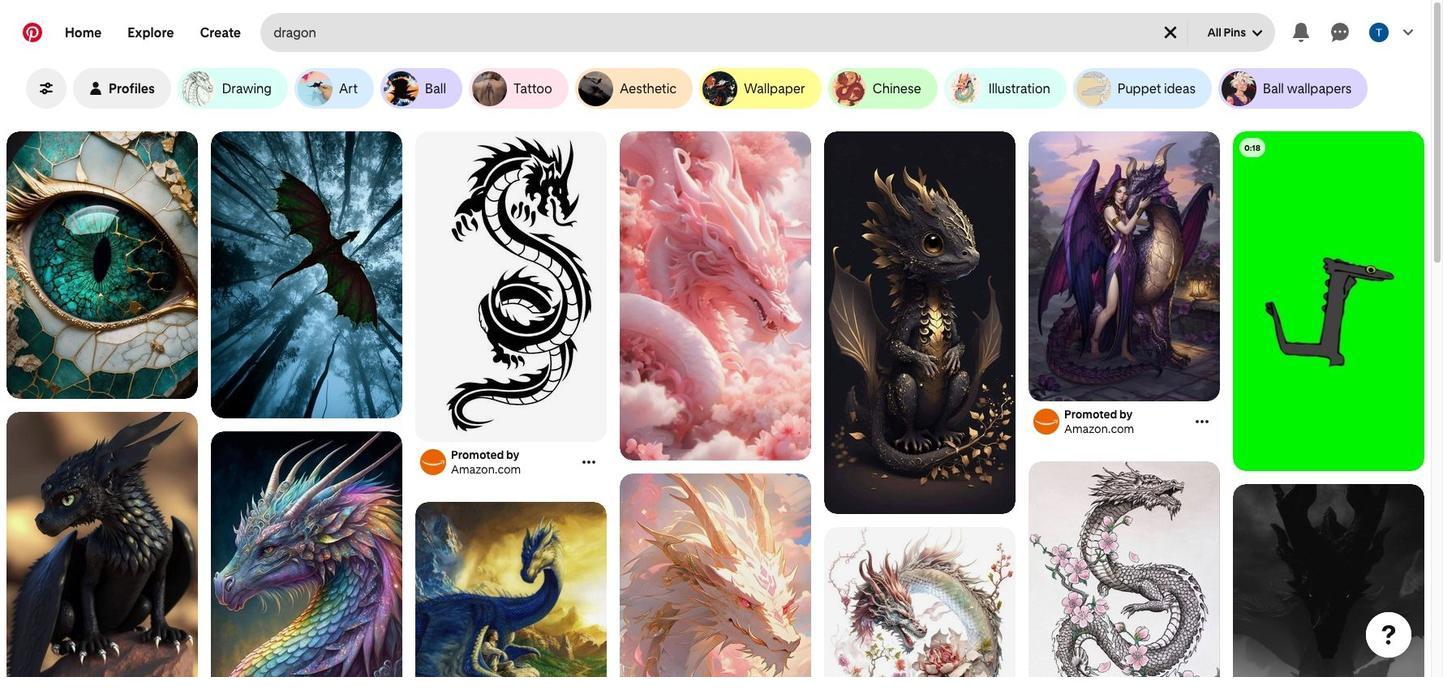 Task type: locate. For each thing, give the bounding box(es) containing it.
dropdown image
[[1253, 28, 1263, 38]]

this contains an image of: image
[[211, 131, 403, 419], [620, 131, 812, 462], [825, 131, 1016, 515], [6, 412, 198, 678], [620, 474, 812, 678], [1234, 485, 1425, 678], [825, 528, 1016, 678]]

prices may vary. title: japanese chinese tribal dragon flying black or white sticker decal notebook car laptop art bumper sticker decal. product type: categories > exterior accessories > bumper stickers, decals & magnets > bumper stickers image
[[416, 131, 607, 442]]

this contains an image of: akatu: the truth about dragons image
[[211, 432, 403, 678]]

this contains an image of: eye of the jade dragon image
[[6, 131, 198, 399]]

list
[[0, 131, 1432, 678]]

person image
[[89, 82, 102, 95]]



Task type: vqa. For each thing, say whether or not it's contained in the screenshot.
Dropdown image
yes



Task type: describe. For each thing, give the bounding box(es) containing it.
this contains an image of: asian dragons tattoos for women image
[[1029, 462, 1221, 678]]

Search text field
[[274, 13, 1148, 52]]

tara schultz image
[[1370, 23, 1390, 42]]

prices may vary. high quality drill beads: there are 30% excess drill beads in each section , definitely no worry of running out or not having enough. there are 477 kinds of colors of the drill beads and all the diamond beads have 26-facets, which makes the painting more vibrant and brilliant. premium quality canvas: the printing canvas is high clear printing and water-proof, the symbols is easy to read. reasonable design of canvas size makes the painting more detailed.the pattern itself has a e image
[[1029, 131, 1221, 402]]

green screen dancing toothless meme | how to train your dragon meme #greenscreen #greenscreenvideo #meme #memes #memesdaily #memepage #toothless #howtotrainyourdragon image
[[1234, 131, 1425, 472]]

filter image
[[40, 82, 53, 95]]

prices may vary. laminated - professionally double sided laminated (encapsulated) 24.25x36.25 inch (62x93 cm) poster. laminated prints use specialty gloss lamination film for optimal durability and clarity. posters are sealed on all sides with 4.5 mm edge thickness to protect against dirt, dust, moisture and humidity. made in the usa. premium quality poster this laminated poster has a maximum durability that will stand the test of time which means long-lasting poster. the clear optical plastic i image
[[416, 502, 607, 678]]



